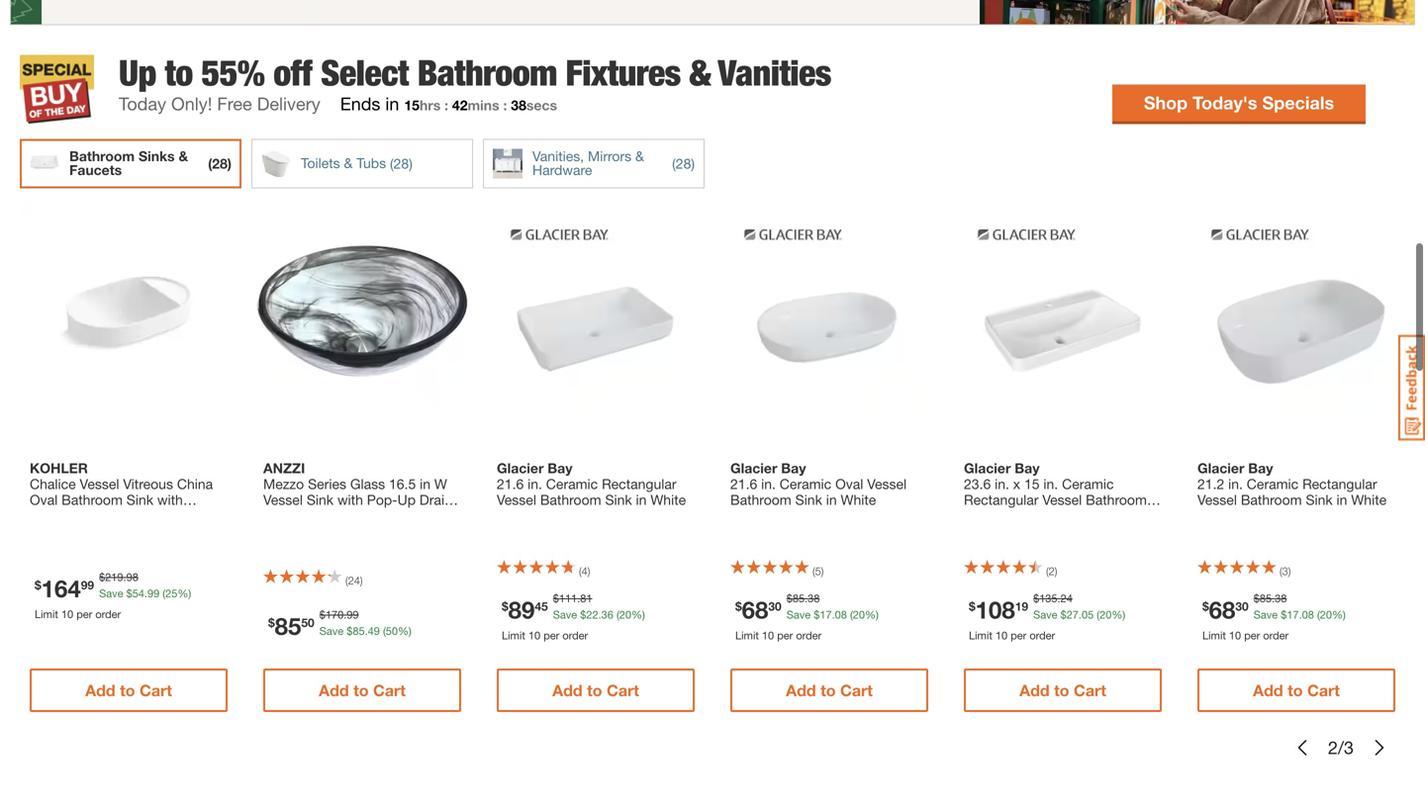 Task type: describe. For each thing, give the bounding box(es) containing it.
chalice vessel vitreous china oval bathroom sink with storage deck in white image
[[20, 202, 238, 420]]

68 for ( 5 )
[[742, 596, 769, 624]]

111
[[559, 592, 577, 605]]

54
[[132, 588, 144, 600]]

shop today's specials
[[1144, 92, 1335, 113]]

21.6 for 89
[[497, 476, 524, 492]]

1 horizontal spatial 2
[[1329, 737, 1338, 759]]

( 28 ) for vanities, mirrors & hardware
[[672, 155, 695, 172]]

vessel inside anzzi mezzo series glass 16.5 in w vessel sink with pop-up drain in slumber wisp
[[263, 492, 303, 508]]

mezzo series glass 16.5 in w vessel sink with pop-up drain in slumber wisp image
[[253, 202, 471, 420]]

off
[[273, 51, 312, 94]]

) down glacier bay 21.2 in. ceramic rectangular vessel bathroom sink in white
[[1289, 565, 1291, 578]]

tubs
[[357, 155, 386, 171]]

2 : from the left
[[503, 97, 507, 113]]

rectangular for 21.6 in. ceramic rectangular vessel bathroom sink in white
[[602, 476, 677, 492]]

1 horizontal spatial 99
[[148, 588, 160, 600]]

10 for glacier bay 21.6 in. ceramic oval vessel bathroom sink in white
[[762, 629, 774, 642]]

bathroom inside glacier bay 21.6 in. ceramic rectangular vessel bathroom sink in white
[[540, 492, 601, 508]]

170
[[326, 609, 344, 622]]

white for glacier bay 21.6 in. ceramic oval vessel bathroom sink in white
[[841, 492, 876, 508]]

bathroom inside glacier bay 21.6 in. ceramic oval vessel bathroom sink in white
[[731, 492, 792, 508]]

21.6 for 68
[[731, 476, 758, 492]]

in inside kohler chalice vessel vitreous china oval bathroom sink with storage deck in white
[[118, 508, 129, 524]]

glacier inside glacier bay 21.2 in. ceramic rectangular vessel bathroom sink in white
[[1198, 460, 1245, 476]]

kohler chalice vessel vitreous china oval bathroom sink with storage deck in white
[[30, 460, 213, 524]]

bay inside glacier bay 21.2 in. ceramic rectangular vessel bathroom sink in white
[[1249, 460, 1274, 476]]

vessel inside kohler chalice vessel vitreous china oval bathroom sink with storage deck in white
[[80, 476, 119, 492]]

38 inside ends in 15 hrs : 42 mins : 38 secs
[[511, 97, 527, 113]]

save inside $ 164 99 $ 219 . 98 save $ 54 . 99 ( 25 %) limit 10 per order
[[99, 588, 123, 600]]

bay for 108
[[1015, 460, 1040, 476]]

w
[[435, 476, 447, 492]]

21.6 in. ceramic oval vessel bathroom sink in white image
[[721, 202, 939, 420]]

23.6 in. x 15 in. ceramic rectangular vessel bathroom sink in white image
[[954, 202, 1172, 420]]

98
[[126, 571, 138, 584]]

per for glacier bay 23.6 in. x 15 in. ceramic rectangular vessel bathroom sink in white
[[1011, 629, 1027, 642]]

in inside glacier bay 21.6 in. ceramic rectangular vessel bathroom sink in white
[[636, 492, 647, 508]]

19
[[1015, 600, 1029, 614]]

30 for ( 5 )
[[769, 600, 782, 614]]

fixtures
[[566, 51, 681, 94]]

kohler
[[30, 460, 88, 476]]

& inside vanities, mirrors & hardware
[[636, 148, 644, 164]]

25
[[165, 588, 178, 600]]

white inside kohler chalice vessel vitreous china oval bathroom sink with storage deck in white
[[133, 508, 168, 524]]

series
[[308, 476, 346, 492]]

shop today's specials link
[[1113, 84, 1366, 121]]

vitreous
[[123, 476, 173, 492]]

save for ( 5 )
[[787, 609, 811, 622]]

add to cart button for 89
[[497, 669, 695, 713]]

219
[[105, 571, 123, 584]]

in. for 108
[[995, 476, 1010, 492]]

%) for ( 5 )
[[865, 609, 879, 622]]

in. inside glacier bay 21.2 in. ceramic rectangular vessel bathroom sink in white
[[1229, 476, 1243, 492]]

%) inside $ 164 99 $ 219 . 98 save $ 54 . 99 ( 25 %) limit 10 per order
[[178, 588, 191, 600]]

today only! free delivery
[[119, 93, 320, 114]]

135
[[1040, 592, 1058, 605]]

89
[[509, 596, 535, 624]]

order for glacier bay 23.6 in. x 15 in. ceramic rectangular vessel bathroom sink in white
[[1030, 629, 1056, 642]]

( inside toilets & tubs ( 28 )
[[390, 155, 394, 172]]

) up $ 85 50 $ 170 . 99 save $ 85 . 49 ( 50 %)
[[360, 575, 363, 588]]

cart for 85
[[373, 681, 406, 700]]

faucets
[[69, 162, 122, 178]]

( 4 )
[[579, 565, 590, 578]]

mezzo
[[263, 476, 304, 492]]

add to cart button for 108
[[964, 669, 1162, 713]]

17 for ( 3 )
[[1287, 609, 1299, 622]]

%) for ( 3 )
[[1333, 609, 1346, 622]]

$ 164 99 $ 219 . 98 save $ 54 . 99 ( 25 %) limit 10 per order
[[35, 571, 191, 621]]

( 5 )
[[813, 565, 824, 578]]

bathroom sinks & faucets
[[69, 148, 188, 178]]

glacier bay 21.2 in. ceramic rectangular vessel bathroom sink in white
[[1198, 460, 1387, 508]]

6 cart from the left
[[1308, 681, 1340, 700]]

today only!
[[119, 93, 212, 114]]

to for glacier bay 23.6 in. x 15 in. ceramic rectangular vessel bathroom sink in white
[[1054, 681, 1070, 700]]

to for kohler chalice vessel vitreous china oval bathroom sink with storage deck in white
[[120, 681, 135, 700]]

to for anzzi mezzo series glass 16.5 in w vessel sink with pop-up drain in slumber wisp
[[354, 681, 369, 700]]

glass
[[350, 476, 385, 492]]

164
[[41, 575, 81, 603]]

( inside $ 85 50 $ 170 . 99 save $ 85 . 49 ( 50 %)
[[383, 625, 386, 638]]

42
[[452, 97, 468, 113]]

22
[[586, 609, 599, 622]]

order down ( 3 )
[[1264, 629, 1289, 642]]

& down 'the perfect gift for doers - let them choose with a gift card. shop now' image
[[690, 51, 711, 94]]

in. for 68
[[761, 476, 776, 492]]

1 vertical spatial 3
[[1344, 737, 1354, 759]]

%) for ( 2 )
[[1112, 609, 1126, 622]]

vessel inside glacier bay 21.2 in. ceramic rectangular vessel bathroom sink in white
[[1198, 492, 1237, 508]]

glacier for 68
[[731, 460, 778, 476]]

drain
[[420, 492, 452, 508]]

bathroom inside 'glacier bay 23.6 in. x 15 in. ceramic rectangular vessel bathroom sink in white'
[[1086, 492, 1147, 508]]

sink for 21.6 in. ceramic rectangular vessel bathroom sink in white
[[605, 492, 632, 508]]

0 horizontal spatial 99
[[81, 579, 94, 593]]

( 2 )
[[1046, 565, 1058, 578]]

ceramic inside 'glacier bay 23.6 in. x 15 in. ceramic rectangular vessel bathroom sink in white'
[[1062, 476, 1114, 492]]

add to cart for 85
[[319, 681, 406, 700]]

deck
[[82, 508, 114, 524]]

sink for 21.6 in. ceramic oval vessel bathroom sink in white
[[796, 492, 823, 508]]

in. for 89
[[528, 476, 542, 492]]

white for glacier bay 21.2 in. ceramic rectangular vessel bathroom sink in white
[[1352, 492, 1387, 508]]

add to cart button for 68
[[731, 669, 929, 713]]

with inside kohler chalice vessel vitreous china oval bathroom sink with storage deck in white
[[157, 492, 183, 508]]

30 for ( 3 )
[[1236, 600, 1249, 614]]

up inside anzzi mezzo series glass 16.5 in w vessel sink with pop-up drain in slumber wisp
[[398, 492, 416, 508]]

vessel inside glacier bay 21.6 in. ceramic rectangular vessel bathroom sink in white
[[497, 492, 537, 508]]

ends in 15 hrs : 42 mins : 38 secs
[[340, 93, 557, 114]]

5
[[815, 565, 821, 578]]

hardware
[[533, 162, 592, 178]]

toilets
[[301, 155, 340, 171]]

ceramic for 21.6 in. ceramic oval vessel bathroom sink in white
[[780, 476, 832, 492]]

bathroom inside glacier bay 21.2 in. ceramic rectangular vessel bathroom sink in white
[[1241, 492, 1302, 508]]

secs
[[527, 97, 557, 113]]

save for ( 2 )
[[1034, 609, 1058, 622]]

$ 68 30 $ 85 . 38 save $ 17 . 08 ( 20 %) limit 10 per order for ( 3 )
[[1203, 592, 1346, 642]]

0 horizontal spatial up
[[119, 51, 156, 94]]

to for glacier bay 21.6 in. ceramic rectangular vessel bathroom sink in white
[[587, 681, 602, 700]]

27
[[1067, 609, 1079, 622]]

add to cart button for 85
[[263, 669, 461, 713]]

vanities,
[[533, 148, 584, 164]]

order inside $ 164 99 $ 219 . 98 save $ 54 . 99 ( 25 %) limit 10 per order
[[95, 608, 121, 621]]

38 for ( 5 )
[[808, 592, 820, 605]]

1 add to cart button from the left
[[30, 669, 228, 713]]

15 inside ends in 15 hrs : 42 mins : 38 secs
[[404, 97, 420, 113]]

23.6
[[964, 476, 991, 492]]

( 28 ) for bathroom sinks & faucets
[[208, 155, 232, 172]]

previous slide image
[[1295, 740, 1311, 756]]

pop-
[[367, 492, 398, 508]]

select
[[321, 51, 409, 94]]

( 24 )
[[346, 575, 363, 588]]

& inside bathroom sinks & faucets
[[179, 148, 188, 164]]

) down the today only! free delivery
[[228, 155, 232, 172]]

add to cart for 108
[[1020, 681, 1107, 700]]

1 horizontal spatial 50
[[386, 625, 398, 638]]

per inside $ 164 99 $ 219 . 98 save $ 54 . 99 ( 25 %) limit 10 per order
[[76, 608, 92, 621]]

bathroom inside kohler chalice vessel vitreous china oval bathroom sink with storage deck in white
[[62, 492, 123, 508]]

limit for 21.6 in. ceramic rectangular vessel bathroom sink in white
[[502, 629, 526, 642]]

add for 89
[[553, 681, 583, 700]]

28 for bathroom sinks & faucets
[[212, 155, 228, 172]]

15 inside 'glacier bay 23.6 in. x 15 in. ceramic rectangular vessel bathroom sink in white'
[[1025, 476, 1040, 492]]

bathroom inside bathroom sinks & faucets
[[69, 148, 135, 164]]

vanities, mirrors & hardware
[[533, 148, 644, 178]]

in inside glacier bay 21.2 in. ceramic rectangular vessel bathroom sink in white
[[1337, 492, 1348, 508]]

$ 85 50 $ 170 . 99 save $ 85 . 49 ( 50 %)
[[268, 609, 412, 640]]

save for ( 4 )
[[553, 609, 577, 622]]

6 add from the left
[[1253, 681, 1284, 700]]

sink inside 'glacier bay 23.6 in. x 15 in. ceramic rectangular vessel bathroom sink in white'
[[964, 508, 991, 524]]

add to cart for 68
[[786, 681, 873, 700]]

slumber
[[278, 508, 330, 524]]

0 horizontal spatial 3
[[1283, 565, 1289, 578]]

08 for ( 3 )
[[1303, 609, 1315, 622]]



Task type: vqa. For each thing, say whether or not it's contained in the screenshot.
Style BUTTON
no



Task type: locate. For each thing, give the bounding box(es) containing it.
toilets & tubs ( 28 )
[[301, 155, 413, 172]]

1 horizontal spatial ( 28 )
[[672, 155, 695, 172]]

china
[[177, 476, 213, 492]]

ceramic for 21.2 in. ceramic rectangular vessel bathroom sink in white
[[1247, 476, 1299, 492]]

bay inside glacier bay 21.6 in. ceramic rectangular vessel bathroom sink in white
[[548, 460, 573, 476]]

per inside $ 108 19 $ 135 . 24 save $ 27 . 05 ( 20 %) limit 10 per order
[[1011, 629, 1027, 642]]

5 add from the left
[[1020, 681, 1050, 700]]

0 horizontal spatial rectangular
[[602, 476, 677, 492]]

38 for ( 3 )
[[1275, 592, 1287, 605]]

ceramic inside glacier bay 21.6 in. ceramic oval vessel bathroom sink in white
[[780, 476, 832, 492]]

$ 68 30 $ 85 . 38 save $ 17 . 08 ( 20 %) limit 10 per order for ( 5 )
[[736, 592, 879, 642]]

to
[[165, 51, 193, 94], [120, 681, 135, 700], [354, 681, 369, 700], [587, 681, 602, 700], [821, 681, 836, 700], [1054, 681, 1070, 700], [1288, 681, 1303, 700]]

order down 5
[[796, 629, 822, 642]]

bathroom
[[417, 51, 557, 94], [69, 148, 135, 164], [62, 492, 123, 508], [540, 492, 601, 508], [731, 492, 792, 508], [1086, 492, 1147, 508], [1241, 492, 1302, 508]]

limit
[[35, 608, 58, 621], [502, 629, 526, 642], [736, 629, 759, 642], [969, 629, 993, 642], [1203, 629, 1226, 642]]

2 68 from the left
[[1209, 596, 1236, 624]]

24 up the "27" at the right bottom
[[1061, 592, 1073, 605]]

) right the tubs
[[409, 155, 413, 172]]

sink for mezzo series glass 16.5 in w vessel sink with pop-up drain in slumber wisp
[[307, 492, 334, 508]]

save inside $ 108 19 $ 135 . 24 save $ 27 . 05 ( 20 %) limit 10 per order
[[1034, 609, 1058, 622]]

20 inside $ 108 19 $ 135 . 24 save $ 27 . 05 ( 20 %) limit 10 per order
[[1100, 609, 1112, 622]]

ceramic inside glacier bay 21.6 in. ceramic rectangular vessel bathroom sink in white
[[546, 476, 598, 492]]

with
[[157, 492, 183, 508], [338, 492, 363, 508]]

2 / 3
[[1329, 737, 1354, 759]]

0 horizontal spatial :
[[445, 97, 448, 113]]

2 28 from the left
[[394, 155, 409, 172]]

2 add from the left
[[319, 681, 349, 700]]

1 vertical spatial up
[[398, 492, 416, 508]]

anzzi
[[263, 460, 305, 476]]

sink inside glacier bay 21.6 in. ceramic oval vessel bathroom sink in white
[[796, 492, 823, 508]]

add for 68
[[786, 681, 816, 700]]

1 horizontal spatial with
[[338, 492, 363, 508]]

1 horizontal spatial :
[[503, 97, 507, 113]]

1 horizontal spatial $ 68 30 $ 85 . 38 save $ 17 . 08 ( 20 %) limit 10 per order
[[1203, 592, 1346, 642]]

4 bay from the left
[[1249, 460, 1274, 476]]

ends in
[[340, 93, 399, 114]]

%) inside $ 85 50 $ 170 . 99 save $ 85 . 49 ( 50 %)
[[398, 625, 412, 638]]

2
[[1049, 565, 1055, 578], [1329, 737, 1338, 759]]

10 inside the $ 89 45 $ 111 . 81 save $ 22 . 36 ( 20 %) limit 10 per order
[[529, 629, 541, 642]]

99
[[81, 579, 94, 593], [148, 588, 160, 600], [347, 609, 359, 622]]

order for glacier bay 21.6 in. ceramic rectangular vessel bathroom sink in white
[[563, 629, 588, 642]]

) up 81 at the left bottom of page
[[588, 565, 590, 578]]

2 ceramic from the left
[[780, 476, 832, 492]]

30
[[769, 600, 782, 614], [1236, 600, 1249, 614]]

2 bay from the left
[[781, 460, 806, 476]]

3 28 from the left
[[676, 155, 691, 172]]

next slide image
[[1372, 740, 1388, 756]]

3
[[1283, 565, 1289, 578], [1344, 737, 1354, 759]]

15
[[404, 97, 420, 113], [1025, 476, 1040, 492]]

6 add to cart button from the left
[[1198, 669, 1396, 713]]

17 for ( 5 )
[[820, 609, 832, 622]]

( inside $ 164 99 $ 219 . 98 save $ 54 . 99 ( 25 %) limit 10 per order
[[163, 588, 165, 600]]

1 ( 28 ) from the left
[[208, 155, 232, 172]]

2 in. from the left
[[761, 476, 776, 492]]

%) inside $ 108 19 $ 135 . 24 save $ 27 . 05 ( 20 %) limit 10 per order
[[1112, 609, 1126, 622]]

3 add from the left
[[553, 681, 583, 700]]

oval for storage
[[30, 492, 58, 508]]

68 for ( 3 )
[[1209, 596, 1236, 624]]

in inside 'glacier bay 23.6 in. x 15 in. ceramic rectangular vessel bathroom sink in white'
[[995, 508, 1006, 524]]

99 inside $ 85 50 $ 170 . 99 save $ 85 . 49 ( 50 %)
[[347, 609, 359, 622]]

glacier inside glacier bay 21.6 in. ceramic oval vessel bathroom sink in white
[[731, 460, 778, 476]]

0 horizontal spatial 08
[[835, 609, 847, 622]]

rectangular for 21.2 in. ceramic rectangular vessel bathroom sink in white
[[1303, 476, 1378, 492]]

0 horizontal spatial with
[[157, 492, 183, 508]]

2 up 135
[[1049, 565, 1055, 578]]

anzzi mezzo series glass 16.5 in w vessel sink with pop-up drain in slumber wisp
[[263, 460, 452, 524]]

1 vertical spatial 2
[[1329, 737, 1338, 759]]

3 20 from the left
[[1100, 609, 1112, 622]]

add for 85
[[319, 681, 349, 700]]

1 horizontal spatial 08
[[1303, 609, 1315, 622]]

oval for in
[[836, 476, 864, 492]]

6 add to cart from the left
[[1253, 681, 1340, 700]]

1 horizontal spatial oval
[[836, 476, 864, 492]]

rectangular inside 'glacier bay 23.6 in. x 15 in. ceramic rectangular vessel bathroom sink in white'
[[964, 492, 1039, 508]]

limit for 21.6 in. ceramic oval vessel bathroom sink in white
[[736, 629, 759, 642]]

108
[[976, 596, 1015, 624]]

05
[[1082, 609, 1094, 622]]

order inside the $ 89 45 $ 111 . 81 save $ 22 . 36 ( 20 %) limit 10 per order
[[563, 629, 588, 642]]

2 with from the left
[[338, 492, 363, 508]]

1 horizontal spatial 24
[[1061, 592, 1073, 605]]

cart for 89
[[607, 681, 639, 700]]

28
[[212, 155, 228, 172], [394, 155, 409, 172], [676, 155, 691, 172]]

with left the pop-
[[338, 492, 363, 508]]

2 horizontal spatial 99
[[347, 609, 359, 622]]

ceramic
[[546, 476, 598, 492], [780, 476, 832, 492], [1062, 476, 1114, 492], [1247, 476, 1299, 492]]

1 cart from the left
[[140, 681, 172, 700]]

cart
[[140, 681, 172, 700], [373, 681, 406, 700], [607, 681, 639, 700], [840, 681, 873, 700], [1074, 681, 1107, 700], [1308, 681, 1340, 700]]

5 cart from the left
[[1074, 681, 1107, 700]]

1 : from the left
[[445, 97, 448, 113]]

2 horizontal spatial 28
[[676, 155, 691, 172]]

0 horizontal spatial $ 68 30 $ 85 . 38 save $ 17 . 08 ( 20 %) limit 10 per order
[[736, 592, 879, 642]]

) right mirrors
[[691, 155, 695, 172]]

sink for 21.2 in. ceramic rectangular vessel bathroom sink in white
[[1306, 492, 1333, 508]]

sinks
[[139, 148, 175, 164]]

4 glacier from the left
[[1198, 460, 1245, 476]]

81
[[580, 592, 593, 605]]

2 30 from the left
[[1236, 600, 1249, 614]]

bay inside 'glacier bay 23.6 in. x 15 in. ceramic rectangular vessel bathroom sink in white'
[[1015, 460, 1040, 476]]

1 20 from the left
[[620, 609, 632, 622]]

save
[[99, 588, 123, 600], [553, 609, 577, 622], [787, 609, 811, 622], [1034, 609, 1058, 622], [1254, 609, 1278, 622], [320, 625, 344, 638]]

28 right the tubs
[[394, 155, 409, 172]]

15 right x
[[1025, 476, 1040, 492]]

order
[[95, 608, 121, 621], [563, 629, 588, 642], [796, 629, 822, 642], [1030, 629, 1056, 642], [1264, 629, 1289, 642]]

1 horizontal spatial rectangular
[[964, 492, 1039, 508]]

ceramic right x
[[1062, 476, 1114, 492]]

storage
[[30, 508, 78, 524]]

in
[[420, 476, 431, 492], [636, 492, 647, 508], [826, 492, 837, 508], [1337, 492, 1348, 508], [118, 508, 129, 524], [263, 508, 274, 524], [995, 508, 1006, 524]]

glacier inside 'glacier bay 23.6 in. x 15 in. ceramic rectangular vessel bathroom sink in white'
[[964, 460, 1011, 476]]

4 ceramic from the left
[[1247, 476, 1299, 492]]

1 in. from the left
[[528, 476, 542, 492]]

order down 135
[[1030, 629, 1056, 642]]

1 30 from the left
[[769, 600, 782, 614]]

0 horizontal spatial 38
[[511, 97, 527, 113]]

28 inside toilets & tubs ( 28 )
[[394, 155, 409, 172]]

1 horizontal spatial 15
[[1025, 476, 1040, 492]]

3 down glacier bay 21.2 in. ceramic rectangular vessel bathroom sink in white
[[1283, 565, 1289, 578]]

0 horizontal spatial 30
[[769, 600, 782, 614]]

vessel inside 'glacier bay 23.6 in. x 15 in. ceramic rectangular vessel bathroom sink in white'
[[1043, 492, 1082, 508]]

10 inside $ 108 19 $ 135 . 24 save $ 27 . 05 ( 20 %) limit 10 per order
[[996, 629, 1008, 642]]

68
[[742, 596, 769, 624], [1209, 596, 1236, 624]]

sink inside kohler chalice vessel vitreous china oval bathroom sink with storage deck in white
[[126, 492, 153, 508]]

sink inside glacier bay 21.2 in. ceramic rectangular vessel bathroom sink in white
[[1306, 492, 1333, 508]]

in. inside glacier bay 21.6 in. ceramic rectangular vessel bathroom sink in white
[[528, 476, 542, 492]]

$ 89 45 $ 111 . 81 save $ 22 . 36 ( 20 %) limit 10 per order
[[502, 592, 645, 642]]

45
[[535, 600, 548, 614]]

up right the "special buy logo"
[[119, 51, 156, 94]]

0 vertical spatial up
[[119, 51, 156, 94]]

( 3 )
[[1280, 565, 1291, 578]]

08 for ( 5 )
[[835, 609, 847, 622]]

& left the tubs
[[344, 155, 353, 171]]

1 horizontal spatial 68
[[1209, 596, 1236, 624]]

in. inside glacier bay 21.6 in. ceramic oval vessel bathroom sink in white
[[761, 476, 776, 492]]

28 down the today only! free delivery
[[212, 155, 228, 172]]

38 down 5
[[808, 592, 820, 605]]

1 68 from the left
[[742, 596, 769, 624]]

oval inside kohler chalice vessel vitreous china oval bathroom sink with storage deck in white
[[30, 492, 58, 508]]

add to cart for 89
[[553, 681, 639, 700]]

cart for 108
[[1074, 681, 1107, 700]]

white
[[651, 492, 686, 508], [841, 492, 876, 508], [1352, 492, 1387, 508], [133, 508, 168, 524], [1010, 508, 1045, 524]]

mirrors
[[588, 148, 632, 164]]

21.2 in. ceramic rectangular vessel bathroom sink in white image
[[1188, 202, 1406, 420]]

1 21.6 from the left
[[497, 476, 524, 492]]

& right sinks
[[179, 148, 188, 164]]

glacier inside glacier bay 21.6 in. ceramic rectangular vessel bathroom sink in white
[[497, 460, 544, 476]]

up to 55% off select bathroom fixtures & vanities
[[119, 51, 832, 94]]

cart for 68
[[840, 681, 873, 700]]

2 cart from the left
[[373, 681, 406, 700]]

add to cart button
[[30, 669, 228, 713], [263, 669, 461, 713], [497, 669, 695, 713], [731, 669, 929, 713], [964, 669, 1162, 713], [1198, 669, 1396, 713]]

10 for glacier bay 23.6 in. x 15 in. ceramic rectangular vessel bathroom sink in white
[[996, 629, 1008, 642]]

21.6 inside glacier bay 21.6 in. ceramic oval vessel bathroom sink in white
[[731, 476, 758, 492]]

0 horizontal spatial ( 28 )
[[208, 155, 232, 172]]

( inside $ 108 19 $ 135 . 24 save $ 27 . 05 ( 20 %) limit 10 per order
[[1097, 609, 1100, 622]]

17 down ( 3 )
[[1287, 609, 1299, 622]]

1 $ 68 30 $ 85 . 38 save $ 17 . 08 ( 20 %) limit 10 per order from the left
[[736, 592, 879, 642]]

4
[[582, 565, 588, 578]]

0 horizontal spatial 24
[[348, 575, 360, 588]]

50 left 170
[[301, 616, 315, 630]]

white inside glacier bay 21.6 in. ceramic oval vessel bathroom sink in white
[[841, 492, 876, 508]]

20 for 23.6 in. x 15 in. ceramic rectangular vessel bathroom sink in white
[[1100, 609, 1112, 622]]

2 ( 28 ) from the left
[[672, 155, 695, 172]]

add to cart
[[85, 681, 172, 700], [319, 681, 406, 700], [553, 681, 639, 700], [786, 681, 873, 700], [1020, 681, 1107, 700], [1253, 681, 1340, 700]]

38 right mins
[[511, 97, 527, 113]]

ceramic right 21.2
[[1247, 476, 1299, 492]]

special buy logo image
[[20, 55, 94, 124]]

vessel
[[80, 476, 119, 492], [867, 476, 907, 492], [263, 492, 303, 508], [497, 492, 537, 508], [1043, 492, 1082, 508], [1198, 492, 1237, 508]]

$ 68 30 $ 85 . 38 save $ 17 . 08 ( 20 %) limit 10 per order down 5
[[736, 592, 879, 642]]

order for glacier bay 21.6 in. ceramic oval vessel bathroom sink in white
[[796, 629, 822, 642]]

glacier bay 21.6 in. ceramic rectangular vessel bathroom sink in white
[[497, 460, 686, 508]]

1 horizontal spatial 3
[[1344, 737, 1354, 759]]

limit inside $ 108 19 $ 135 . 24 save $ 27 . 05 ( 20 %) limit 10 per order
[[969, 629, 993, 642]]

white for glacier bay 21.6 in. ceramic rectangular vessel bathroom sink in white
[[651, 492, 686, 508]]

glacier for 89
[[497, 460, 544, 476]]

order down 219
[[95, 608, 121, 621]]

0 vertical spatial 2
[[1049, 565, 1055, 578]]

ceramic for 21.6 in. ceramic rectangular vessel bathroom sink in white
[[546, 476, 598, 492]]

20 for 21.6 in. ceramic oval vessel bathroom sink in white
[[853, 609, 865, 622]]

1 bay from the left
[[548, 460, 573, 476]]

2 horizontal spatial 38
[[1275, 592, 1287, 605]]

3 bay from the left
[[1015, 460, 1040, 476]]

4 add to cart button from the left
[[731, 669, 929, 713]]

bay for 68
[[781, 460, 806, 476]]

1 horizontal spatial 17
[[1287, 609, 1299, 622]]

glacier for 108
[[964, 460, 1011, 476]]

0 horizontal spatial 68
[[742, 596, 769, 624]]

20 inside the $ 89 45 $ 111 . 81 save $ 22 . 36 ( 20 %) limit 10 per order
[[620, 609, 632, 622]]

save inside the $ 89 45 $ 111 . 81 save $ 22 . 36 ( 20 %) limit 10 per order
[[553, 609, 577, 622]]

1 add from the left
[[85, 681, 115, 700]]

to for glacier bay 21.6 in. ceramic oval vessel bathroom sink in white
[[821, 681, 836, 700]]

1 with from the left
[[157, 492, 183, 508]]

99 right 54
[[148, 588, 160, 600]]

10 for glacier bay 21.6 in. ceramic rectangular vessel bathroom sink in white
[[529, 629, 541, 642]]

the perfect gift for doers - let them choose with a gift card. shop now image
[[10, 0, 1416, 25]]

3 add to cart from the left
[[553, 681, 639, 700]]

1 vertical spatial 15
[[1025, 476, 1040, 492]]

28 right mirrors
[[676, 155, 691, 172]]

glacier bay 21.6 in. ceramic oval vessel bathroom sink in white
[[731, 460, 907, 508]]

save inside $ 85 50 $ 170 . 99 save $ 85 . 49 ( 50 %)
[[320, 625, 344, 638]]

in inside glacier bay 21.6 in. ceramic oval vessel bathroom sink in white
[[826, 492, 837, 508]]

2 add to cart from the left
[[319, 681, 406, 700]]

save for ( 3 )
[[1254, 609, 1278, 622]]

10 inside $ 164 99 $ 219 . 98 save $ 54 . 99 ( 25 %) limit 10 per order
[[61, 608, 73, 621]]

1 horizontal spatial up
[[398, 492, 416, 508]]

chalice
[[30, 476, 76, 492]]

vessel inside glacier bay 21.6 in. ceramic oval vessel bathroom sink in white
[[867, 476, 907, 492]]

sink
[[126, 492, 153, 508], [307, 492, 334, 508], [605, 492, 632, 508], [796, 492, 823, 508], [1306, 492, 1333, 508], [964, 508, 991, 524]]

bay for 89
[[548, 460, 573, 476]]

sink inside anzzi mezzo series glass 16.5 in w vessel sink with pop-up drain in slumber wisp
[[307, 492, 334, 508]]

0 vertical spatial 15
[[404, 97, 420, 113]]

1 horizontal spatial 30
[[1236, 600, 1249, 614]]

24 inside $ 108 19 $ 135 . 24 save $ 27 . 05 ( 20 %) limit 10 per order
[[1061, 592, 1073, 605]]

with inside anzzi mezzo series glass 16.5 in w vessel sink with pop-up drain in slumber wisp
[[338, 492, 363, 508]]

1 vertical spatial 24
[[1061, 592, 1073, 605]]

$
[[99, 571, 105, 584], [35, 579, 41, 593], [126, 588, 132, 600], [553, 592, 559, 605], [787, 592, 793, 605], [1034, 592, 1040, 605], [1254, 592, 1260, 605], [502, 600, 509, 614], [736, 600, 742, 614], [969, 600, 976, 614], [1203, 600, 1209, 614], [320, 609, 326, 622], [580, 609, 586, 622], [814, 609, 820, 622], [1061, 609, 1067, 622], [1281, 609, 1287, 622], [268, 616, 275, 630], [347, 625, 353, 638]]

21.6 inside glacier bay 21.6 in. ceramic rectangular vessel bathroom sink in white
[[497, 476, 524, 492]]

wisp
[[334, 508, 365, 524]]

glacier bay 23.6 in. x 15 in. ceramic rectangular vessel bathroom sink in white
[[964, 460, 1147, 524]]

21.6 in. ceramic rectangular vessel bathroom sink in white image
[[487, 202, 705, 420]]

0 horizontal spatial 21.6
[[497, 476, 524, 492]]

: left 42
[[445, 97, 448, 113]]

3 in. from the left
[[995, 476, 1010, 492]]

55%
[[202, 51, 265, 94]]

2 horizontal spatial rectangular
[[1303, 476, 1378, 492]]

4 add to cart from the left
[[786, 681, 873, 700]]

0 horizontal spatial oval
[[30, 492, 58, 508]]

1 horizontal spatial 21.6
[[731, 476, 758, 492]]

20 for 21.6 in. ceramic rectangular vessel bathroom sink in white
[[620, 609, 632, 622]]

& inside toilets & tubs ( 28 )
[[344, 155, 353, 171]]

36
[[602, 609, 614, 622]]

0 horizontal spatial 15
[[404, 97, 420, 113]]

/
[[1338, 737, 1344, 759]]

order inside $ 108 19 $ 135 . 24 save $ 27 . 05 ( 20 %) limit 10 per order
[[1030, 629, 1056, 642]]

24 up $ 85 50 $ 170 . 99 save $ 85 . 49 ( 50 %)
[[348, 575, 360, 588]]

( 28 ) right mirrors
[[672, 155, 695, 172]]

1 glacier from the left
[[497, 460, 544, 476]]

10
[[61, 608, 73, 621], [529, 629, 541, 642], [762, 629, 774, 642], [996, 629, 1008, 642], [1230, 629, 1242, 642]]

( 28 )
[[208, 155, 232, 172], [672, 155, 695, 172]]

bay inside glacier bay 21.6 in. ceramic oval vessel bathroom sink in white
[[781, 460, 806, 476]]

0 horizontal spatial 50
[[301, 616, 315, 630]]

limit inside $ 164 99 $ 219 . 98 save $ 54 . 99 ( 25 %) limit 10 per order
[[35, 608, 58, 621]]

1 horizontal spatial 28
[[394, 155, 409, 172]]

up left drain
[[398, 492, 416, 508]]

99 left 219
[[81, 579, 94, 593]]

bay
[[548, 460, 573, 476], [781, 460, 806, 476], [1015, 460, 1040, 476], [1249, 460, 1274, 476]]

:
[[445, 97, 448, 113], [503, 97, 507, 113]]

21.2
[[1198, 476, 1225, 492]]

%) inside the $ 89 45 $ 111 . 81 save $ 22 . 36 ( 20 %) limit 10 per order
[[632, 609, 645, 622]]

$ 108 19 $ 135 . 24 save $ 27 . 05 ( 20 %) limit 10 per order
[[969, 592, 1126, 642]]

( inside the $ 89 45 $ 111 . 81 save $ 22 . 36 ( 20 %) limit 10 per order
[[617, 609, 620, 622]]

3 add to cart button from the left
[[497, 669, 695, 713]]

2 21.6 from the left
[[731, 476, 758, 492]]

: right mins
[[503, 97, 507, 113]]

) up 135
[[1055, 565, 1058, 578]]

limit for 23.6 in. x 15 in. ceramic rectangular vessel bathroom sink in white
[[969, 629, 993, 642]]

17
[[820, 609, 832, 622], [1287, 609, 1299, 622]]

( 28 ) down the today only! free delivery
[[208, 155, 232, 172]]

0 vertical spatial 24
[[348, 575, 360, 588]]

$ 68 30 $ 85 . 38 save $ 17 . 08 ( 20 %) limit 10 per order down ( 3 )
[[1203, 592, 1346, 642]]

50
[[301, 616, 315, 630], [386, 625, 398, 638]]

4 cart from the left
[[840, 681, 873, 700]]

2 $ 68 30 $ 85 . 38 save $ 17 . 08 ( 20 %) limit 10 per order from the left
[[1203, 592, 1346, 642]]

glacier
[[497, 460, 544, 476], [731, 460, 778, 476], [964, 460, 1011, 476], [1198, 460, 1245, 476]]

2 17 from the left
[[1287, 609, 1299, 622]]

2 08 from the left
[[1303, 609, 1315, 622]]

0 horizontal spatial 28
[[212, 155, 228, 172]]

rectangular inside glacier bay 21.6 in. ceramic rectangular vessel bathroom sink in white
[[602, 476, 677, 492]]

oval inside glacier bay 21.6 in. ceramic oval vessel bathroom sink in white
[[836, 476, 864, 492]]

per for glacier bay 21.6 in. ceramic rectangular vessel bathroom sink in white
[[544, 629, 560, 642]]

add
[[85, 681, 115, 700], [319, 681, 349, 700], [553, 681, 583, 700], [786, 681, 816, 700], [1020, 681, 1050, 700], [1253, 681, 1284, 700]]

0 horizontal spatial 2
[[1049, 565, 1055, 578]]

white inside 'glacier bay 23.6 in. x 15 in. ceramic rectangular vessel bathroom sink in white'
[[1010, 508, 1045, 524]]

15 right ends in
[[404, 97, 420, 113]]

16.5
[[389, 476, 416, 492]]

add for 108
[[1020, 681, 1050, 700]]

3 glacier from the left
[[964, 460, 1011, 476]]

) down glacier bay 21.6 in. ceramic oval vessel bathroom sink in white
[[821, 565, 824, 578]]

vanities
[[718, 51, 832, 94]]

08
[[835, 609, 847, 622], [1303, 609, 1315, 622]]

4 add from the left
[[786, 681, 816, 700]]

0 vertical spatial 3
[[1283, 565, 1289, 578]]

per inside the $ 89 45 $ 111 . 81 save $ 22 . 36 ( 20 %) limit 10 per order
[[544, 629, 560, 642]]

order down 22
[[563, 629, 588, 642]]

28 for vanities, mirrors & hardware
[[676, 155, 691, 172]]

%) for ( 4 )
[[632, 609, 645, 622]]

free delivery
[[217, 93, 320, 114]]

17 down 5
[[820, 609, 832, 622]]

white inside glacier bay 21.6 in. ceramic rectangular vessel bathroom sink in white
[[651, 492, 686, 508]]

0 horizontal spatial 17
[[820, 609, 832, 622]]

hrs
[[420, 97, 441, 113]]

49
[[368, 625, 380, 638]]

x
[[1014, 476, 1021, 492]]

2 glacier from the left
[[731, 460, 778, 476]]

2 add to cart button from the left
[[263, 669, 461, 713]]

2 20 from the left
[[853, 609, 865, 622]]

with right deck
[[157, 492, 183, 508]]

sink inside glacier bay 21.6 in. ceramic rectangular vessel bathroom sink in white
[[605, 492, 632, 508]]

1 horizontal spatial 38
[[808, 592, 820, 605]]

white inside glacier bay 21.2 in. ceramic rectangular vessel bathroom sink in white
[[1352, 492, 1387, 508]]

per for glacier bay 21.6 in. ceramic oval vessel bathroom sink in white
[[777, 629, 793, 642]]

4 in. from the left
[[1044, 476, 1059, 492]]

1 17 from the left
[[820, 609, 832, 622]]

1 08 from the left
[[835, 609, 847, 622]]

feedback link image
[[1399, 335, 1426, 442]]

3 cart from the left
[[607, 681, 639, 700]]

ceramic up "4"
[[546, 476, 598, 492]]

1 add to cart from the left
[[85, 681, 172, 700]]

) inside toilets & tubs ( 28 )
[[409, 155, 413, 172]]

5 add to cart from the left
[[1020, 681, 1107, 700]]

3 left next slide image
[[1344, 737, 1354, 759]]

mins
[[468, 97, 500, 113]]

99 right 170
[[347, 609, 359, 622]]

1 28 from the left
[[212, 155, 228, 172]]

2 right previous slide icon
[[1329, 737, 1338, 759]]

3 ceramic from the left
[[1062, 476, 1114, 492]]

50 right 49
[[386, 625, 398, 638]]

rectangular inside glacier bay 21.2 in. ceramic rectangular vessel bathroom sink in white
[[1303, 476, 1378, 492]]

ceramic up 5
[[780, 476, 832, 492]]

5 in. from the left
[[1229, 476, 1243, 492]]

38 down ( 3 )
[[1275, 592, 1287, 605]]

ceramic inside glacier bay 21.2 in. ceramic rectangular vessel bathroom sink in white
[[1247, 476, 1299, 492]]

limit inside the $ 89 45 $ 111 . 81 save $ 22 . 36 ( 20 %) limit 10 per order
[[502, 629, 526, 642]]

5 add to cart button from the left
[[964, 669, 1162, 713]]

1 ceramic from the left
[[546, 476, 598, 492]]

& right mirrors
[[636, 148, 644, 164]]

4 20 from the left
[[1320, 609, 1333, 622]]



